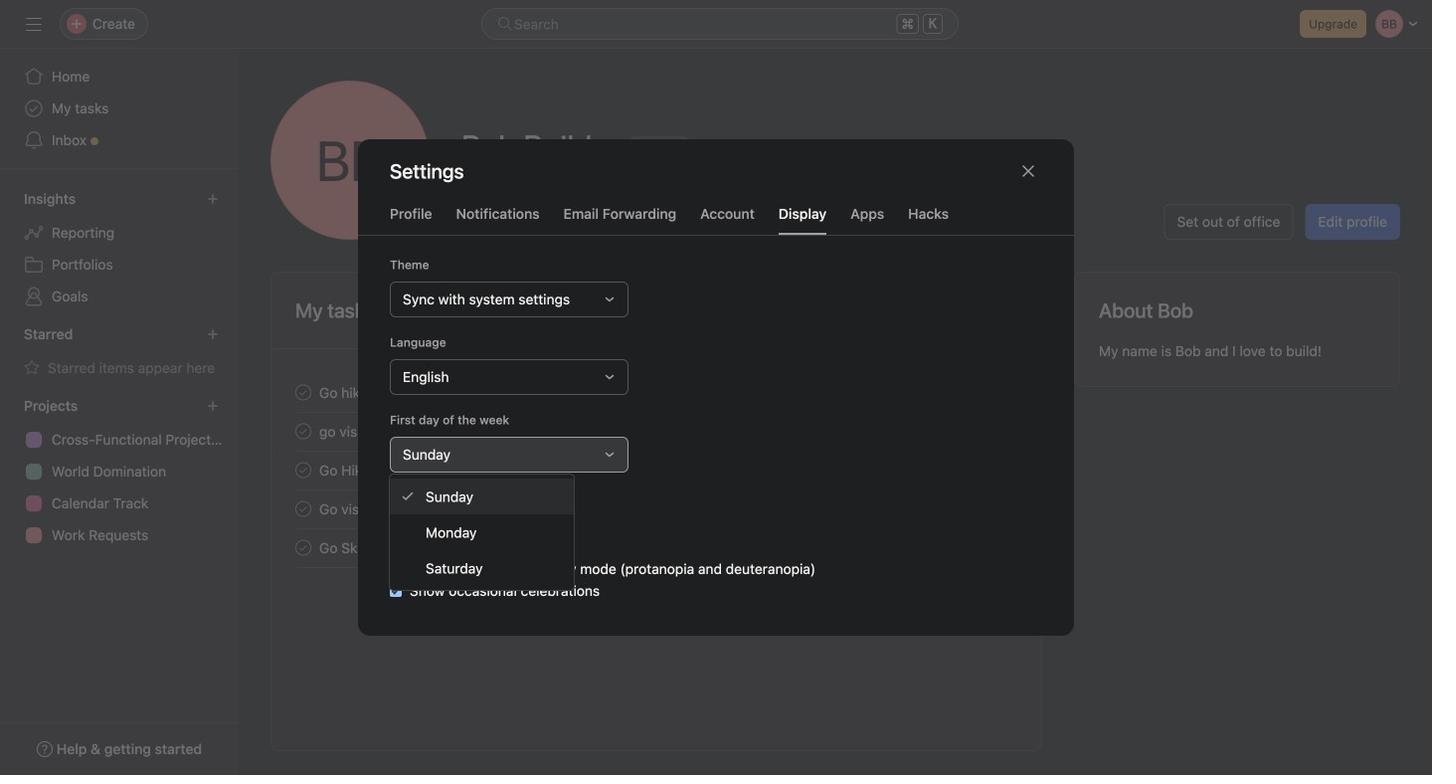 Task type: vqa. For each thing, say whether or not it's contained in the screenshot.
Mark complete option to the bottom
yes



Task type: describe. For each thing, give the bounding box(es) containing it.
1 mark complete image from the top
[[292, 458, 315, 482]]

2 mark complete checkbox from the top
[[292, 458, 315, 482]]

3 mark complete image from the top
[[292, 536, 315, 560]]

1 mark complete checkbox from the top
[[292, 419, 315, 443]]

2 mark complete image from the top
[[292, 497, 315, 521]]

1 mark complete image from the top
[[292, 381, 315, 404]]

settings tab list
[[358, 203, 1075, 236]]

insights element
[[0, 181, 239, 316]]



Task type: locate. For each thing, give the bounding box(es) containing it.
mark complete image
[[292, 381, 315, 404], [292, 419, 315, 443], [292, 536, 315, 560]]

2 mark complete image from the top
[[292, 419, 315, 443]]

2 mark complete checkbox from the top
[[292, 497, 315, 521]]

0 vertical spatial mark complete image
[[292, 381, 315, 404]]

2 vertical spatial mark complete checkbox
[[292, 536, 315, 560]]

2 vertical spatial mark complete image
[[292, 536, 315, 560]]

1 vertical spatial mark complete image
[[292, 419, 315, 443]]

3 mark complete checkbox from the top
[[292, 536, 315, 560]]

close this dialog image
[[1021, 163, 1037, 179]]

0 vertical spatial mark complete image
[[292, 458, 315, 482]]

starred element
[[0, 316, 239, 388]]

1 vertical spatial mark complete image
[[292, 497, 315, 521]]

Mark complete checkbox
[[292, 381, 315, 404], [292, 497, 315, 521], [292, 536, 315, 560]]

0 vertical spatial mark complete checkbox
[[292, 381, 315, 404]]

1 vertical spatial mark complete checkbox
[[292, 458, 315, 482]]

1 mark complete checkbox from the top
[[292, 381, 315, 404]]

None checkbox
[[390, 585, 402, 597]]

mark complete image
[[292, 458, 315, 482], [292, 497, 315, 521]]

1 vertical spatial mark complete checkbox
[[292, 497, 315, 521]]

projects element
[[0, 388, 239, 555]]

global element
[[0, 49, 239, 168]]

hide sidebar image
[[26, 16, 42, 32]]

Mark complete checkbox
[[292, 419, 315, 443], [292, 458, 315, 482]]

0 vertical spatial mark complete checkbox
[[292, 419, 315, 443]]

dialog
[[358, 139, 1075, 636]]



